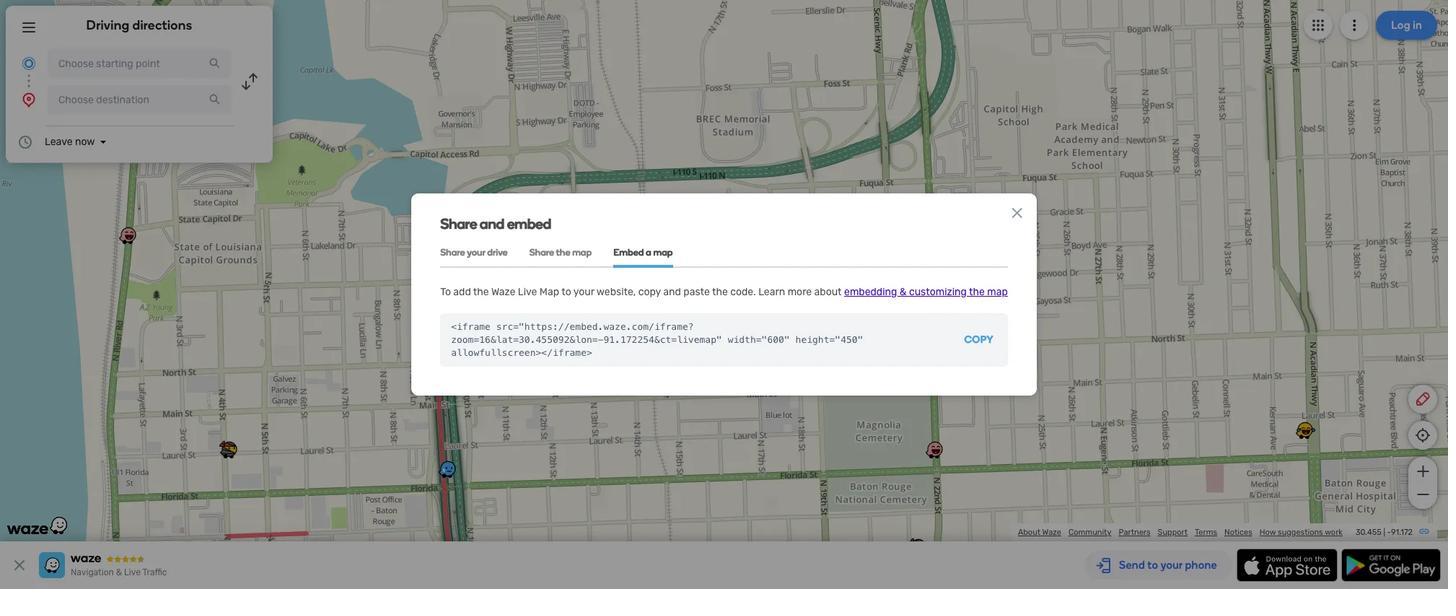 Task type: vqa. For each thing, say whether or not it's contained in the screenshot.
Notices
yes



Task type: locate. For each thing, give the bounding box(es) containing it.
0 vertical spatial and
[[480, 215, 505, 232]]

1 vertical spatial x image
[[11, 557, 28, 574]]

the
[[556, 247, 571, 257], [473, 286, 489, 298], [713, 286, 728, 298], [970, 286, 985, 298]]

to add the waze live map to your website, copy and paste the code. learn more about embedding & customizing the map
[[440, 286, 1008, 298]]

waze down drive
[[492, 286, 516, 298]]

how suggestions work link
[[1260, 528, 1344, 537]]

about
[[815, 286, 842, 298]]

1 vertical spatial waze
[[1043, 528, 1062, 537]]

your left drive
[[467, 247, 486, 257]]

share
[[440, 215, 477, 232], [440, 247, 465, 257], [530, 247, 554, 257]]

the up to
[[556, 247, 571, 257]]

more
[[788, 286, 812, 298]]

and up drive
[[480, 215, 505, 232]]

share up to
[[440, 247, 465, 257]]

1 vertical spatial your
[[574, 286, 595, 298]]

about waze community partners support terms notices how suggestions work
[[1019, 528, 1344, 537]]

map for share the map
[[573, 247, 592, 257]]

embed a map link
[[614, 238, 673, 268]]

map right a on the top left of page
[[654, 247, 673, 257]]

live
[[518, 286, 537, 298], [124, 567, 141, 578]]

map up the copy
[[988, 286, 1008, 298]]

30.455 | -91.172
[[1356, 528, 1414, 537]]

navigation
[[71, 567, 114, 578]]

a
[[646, 247, 652, 257]]

0 horizontal spatial and
[[480, 215, 505, 232]]

support
[[1158, 528, 1188, 537]]

map left embed
[[573, 247, 592, 257]]

& right the embedding
[[900, 286, 907, 298]]

0 vertical spatial &
[[900, 286, 907, 298]]

copy
[[965, 334, 994, 346]]

0 horizontal spatial &
[[116, 567, 122, 578]]

and
[[480, 215, 505, 232], [664, 286, 681, 298]]

notices link
[[1225, 528, 1253, 537]]

embed
[[614, 247, 644, 257]]

map
[[573, 247, 592, 257], [654, 247, 673, 257], [988, 286, 1008, 298]]

map inside the embed a map link
[[654, 247, 673, 257]]

partners
[[1119, 528, 1151, 537]]

pencil image
[[1415, 391, 1432, 408]]

1 horizontal spatial live
[[518, 286, 537, 298]]

location image
[[20, 91, 38, 108]]

live left "map"
[[518, 286, 537, 298]]

your right to
[[574, 286, 595, 298]]

leave now
[[45, 136, 95, 148]]

to
[[562, 286, 572, 298]]

1 vertical spatial &
[[116, 567, 122, 578]]

0 vertical spatial waze
[[492, 286, 516, 298]]

1 horizontal spatial and
[[664, 286, 681, 298]]

drive
[[487, 247, 508, 257]]

&
[[900, 286, 907, 298], [116, 567, 122, 578]]

community
[[1069, 528, 1112, 537]]

support link
[[1158, 528, 1188, 537]]

<iframe src="https://embed.waze.com/iframe?zoom=16&lat=30.455092&lon=-91.172254&ct=livemap" width="600" height="450" allowfullscreen></iframe> text field
[[440, 314, 950, 367]]

share for share and embed
[[440, 215, 477, 232]]

leave
[[45, 136, 73, 148]]

driving directions
[[86, 17, 192, 33]]

share and embed
[[440, 215, 551, 232]]

& right navigation
[[116, 567, 122, 578]]

share down embed
[[530, 247, 554, 257]]

map inside share the map link
[[573, 247, 592, 257]]

waze
[[492, 286, 516, 298], [1043, 528, 1062, 537]]

Choose destination text field
[[48, 85, 231, 114]]

share for share the map
[[530, 247, 554, 257]]

share the map
[[530, 247, 592, 257]]

share up share your drive
[[440, 215, 477, 232]]

zoom in image
[[1415, 463, 1433, 480]]

1 horizontal spatial map
[[654, 247, 673, 257]]

your
[[467, 247, 486, 257], [574, 286, 595, 298]]

and right copy
[[664, 286, 681, 298]]

91.172
[[1392, 528, 1414, 537]]

live left traffic
[[124, 567, 141, 578]]

1 horizontal spatial waze
[[1043, 528, 1062, 537]]

1 horizontal spatial &
[[900, 286, 907, 298]]

2 horizontal spatial map
[[988, 286, 1008, 298]]

the right add
[[473, 286, 489, 298]]

0 vertical spatial x image
[[1009, 204, 1026, 221]]

the left code.
[[713, 286, 728, 298]]

0 vertical spatial your
[[467, 247, 486, 257]]

traffic
[[143, 567, 167, 578]]

-
[[1388, 528, 1392, 537]]

0 horizontal spatial map
[[573, 247, 592, 257]]

community link
[[1069, 528, 1112, 537]]

0 horizontal spatial x image
[[11, 557, 28, 574]]

waze right about
[[1043, 528, 1062, 537]]

share the map link
[[530, 238, 592, 268]]

about
[[1019, 528, 1041, 537]]

1 vertical spatial live
[[124, 567, 141, 578]]

0 horizontal spatial your
[[467, 247, 486, 257]]

1 horizontal spatial x image
[[1009, 204, 1026, 221]]

driving
[[86, 17, 130, 33]]

x image
[[1009, 204, 1026, 221], [11, 557, 28, 574]]



Task type: describe. For each thing, give the bounding box(es) containing it.
map for embed a map
[[654, 247, 673, 257]]

1 vertical spatial and
[[664, 286, 681, 298]]

about waze link
[[1019, 528, 1062, 537]]

partners link
[[1119, 528, 1151, 537]]

paste
[[684, 286, 710, 298]]

current location image
[[20, 55, 38, 72]]

work
[[1326, 528, 1344, 537]]

0 vertical spatial live
[[518, 286, 537, 298]]

learn
[[759, 286, 786, 298]]

website,
[[597, 286, 636, 298]]

Choose starting point text field
[[48, 49, 231, 78]]

now
[[75, 136, 95, 148]]

embedding & customizing the map link
[[845, 286, 1008, 298]]

to
[[440, 286, 451, 298]]

directions
[[132, 17, 192, 33]]

navigation & live traffic
[[71, 567, 167, 578]]

30.455
[[1356, 528, 1382, 537]]

embed
[[507, 215, 551, 232]]

1 horizontal spatial your
[[574, 286, 595, 298]]

clock image
[[17, 134, 34, 151]]

|
[[1384, 528, 1386, 537]]

embed a map
[[614, 247, 673, 257]]

terms link
[[1196, 528, 1218, 537]]

suggestions
[[1279, 528, 1324, 537]]

0 horizontal spatial waze
[[492, 286, 516, 298]]

customizing
[[910, 286, 967, 298]]

the right customizing
[[970, 286, 985, 298]]

notices
[[1225, 528, 1253, 537]]

0 horizontal spatial live
[[124, 567, 141, 578]]

copy
[[639, 286, 661, 298]]

share your drive
[[440, 247, 508, 257]]

add
[[454, 286, 471, 298]]

code.
[[731, 286, 756, 298]]

zoom out image
[[1415, 486, 1433, 503]]

link image
[[1419, 526, 1431, 537]]

map
[[540, 286, 560, 298]]

embedding
[[845, 286, 898, 298]]

how
[[1260, 528, 1277, 537]]

share your drive link
[[440, 238, 508, 268]]

copy button
[[950, 314, 1008, 367]]

terms
[[1196, 528, 1218, 537]]

share for share your drive
[[440, 247, 465, 257]]



